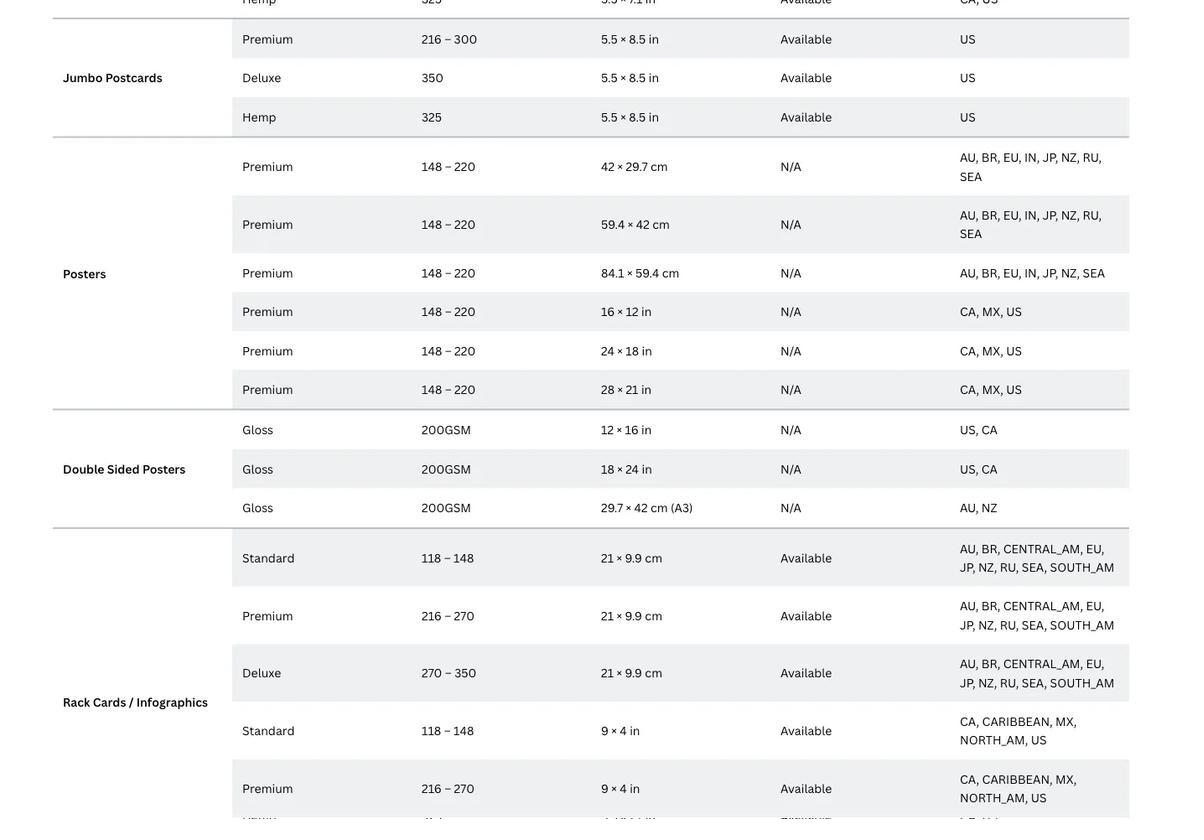Task type: locate. For each thing, give the bounding box(es) containing it.
5 148 to 220 element from the top
[[422, 342, 476, 358]]

0 vertical spatial ca, mx, us
[[960, 304, 1023, 319]]

0 vertical spatial 216 – 270
[[422, 607, 475, 623]]

5.5 × 8.5 in for 350
[[601, 70, 659, 86]]

1 available from the top
[[781, 31, 832, 47]]

1 vertical spatial sea,
[[1022, 617, 1048, 633]]

270 for 21
[[454, 607, 475, 623]]

0 horizontal spatial posters
[[63, 265, 106, 281]]

1 horizontal spatial 350
[[455, 665, 477, 681]]

n/a for 16 × 12 in
[[781, 304, 802, 319]]

0 horizontal spatial 18
[[601, 461, 615, 477]]

21 by 9.9 centimeters element
[[601, 550, 663, 566], [601, 607, 663, 623], [601, 665, 663, 681]]

2 21 by 9.9 centimeters element from the top
[[601, 607, 663, 623]]

148 to 220 element for 24 × 18 in
[[422, 342, 476, 358]]

216 to 300 element
[[422, 31, 477, 47]]

216 – 270
[[422, 607, 475, 623], [422, 781, 475, 797]]

0 vertical spatial 29.7
[[626, 159, 648, 175]]

21 by 9.9 centimeters element for 216 – 270
[[601, 607, 663, 623]]

21 × 9.9 cm
[[601, 550, 663, 566], [601, 607, 663, 623], [601, 665, 663, 681]]

4 available from the top
[[781, 550, 832, 566]]

0 horizontal spatial 24
[[601, 342, 615, 358]]

24 up 28
[[601, 342, 615, 358]]

0 vertical spatial 21 × 9.9 cm
[[601, 550, 663, 566]]

9 by 4 inches element
[[601, 723, 640, 739], [601, 781, 640, 797]]

2 central_am, from the top
[[1004, 598, 1084, 614]]

1 vertical spatial au, br, central_am, eu, jp, nz, ru, sea, south_am
[[960, 598, 1115, 633]]

2 north_am, from the top
[[960, 790, 1029, 806]]

4 au, from the top
[[960, 500, 979, 516]]

0 vertical spatial gloss
[[242, 422, 274, 438]]

3 9.9 from the top
[[625, 665, 642, 681]]

ca
[[982, 422, 998, 438], [982, 461, 998, 477]]

6 n/a from the top
[[781, 381, 802, 397]]

0 vertical spatial 9 × 4 in
[[601, 723, 640, 739]]

200gsm for au, nz
[[422, 500, 471, 516]]

5.5
[[601, 31, 618, 47], [601, 70, 618, 86], [601, 109, 618, 125]]

3 in, from the top
[[1025, 265, 1040, 281]]

1 5.5 by 8.5 inches element from the top
[[601, 31, 659, 47]]

central_am,
[[1004, 540, 1084, 556], [1004, 598, 1084, 614], [1004, 656, 1084, 672]]

rack cards / infographics
[[63, 694, 208, 710]]

2 vertical spatial sea
[[1083, 265, 1106, 281]]

au, br, eu, in, jp, nz, ru, sea
[[960, 149, 1102, 184], [960, 207, 1102, 242]]

216 – 270 for 21 × 9.9 cm
[[422, 607, 475, 623]]

1 vertical spatial 216
[[422, 607, 442, 623]]

1 vertical spatial us,
[[960, 461, 979, 477]]

2 ca, from the top
[[960, 342, 980, 358]]

3 148 to 220 element from the top
[[422, 265, 476, 281]]

0 horizontal spatial 59.4
[[601, 216, 625, 232]]

1 south_am from the top
[[1051, 559, 1115, 575]]

8 n/a from the top
[[781, 461, 802, 477]]

×
[[621, 31, 626, 47], [621, 70, 626, 86], [621, 109, 626, 125], [618, 159, 623, 175], [628, 216, 634, 232], [627, 265, 633, 281], [618, 304, 623, 319], [617, 342, 623, 358], [618, 381, 623, 397], [617, 422, 622, 438], [618, 461, 623, 477], [626, 500, 632, 516], [617, 550, 622, 566], [617, 607, 622, 623], [617, 665, 622, 681], [612, 723, 617, 739], [612, 781, 617, 797]]

2 vertical spatial 5.5 by 8.5 inches element
[[601, 109, 659, 125]]

2 216 – 270 from the top
[[422, 781, 475, 797]]

caribbean,
[[983, 714, 1053, 729], [983, 771, 1053, 787]]

3 5.5 from the top
[[601, 109, 618, 125]]

2 vertical spatial 42
[[634, 500, 648, 516]]

1 horizontal spatial 24
[[626, 461, 639, 477]]

0 vertical spatial 5.5 by 8.5 inches element
[[601, 31, 659, 47]]

2 vertical spatial in,
[[1025, 265, 1040, 281]]

1 vertical spatial 5.5 by 8.5 inches element
[[601, 70, 659, 86]]

1 vertical spatial 18
[[601, 461, 615, 477]]

220
[[455, 159, 476, 175], [455, 216, 476, 232], [455, 265, 476, 281], [455, 304, 476, 319], [455, 342, 476, 358], [455, 381, 476, 397]]

3 21 × 9.9 cm from the top
[[601, 665, 663, 681]]

deluxe
[[242, 70, 281, 86], [242, 665, 281, 681]]

59.4 right 84.1
[[636, 265, 660, 281]]

0 vertical spatial 9 by 4 inches element
[[601, 723, 640, 739]]

1 vertical spatial au, br, eu, in, jp, nz, ru, sea
[[960, 207, 1102, 242]]

84.1
[[601, 265, 625, 281]]

2 9.9 from the top
[[625, 607, 642, 623]]

3 sea, from the top
[[1022, 675, 1048, 691]]

216 for 21
[[422, 607, 442, 623]]

1 ca from the top
[[982, 422, 998, 438]]

2 5.5 by 8.5 inches element from the top
[[601, 70, 659, 86]]

5 premium from the top
[[242, 304, 293, 319]]

220 for 16
[[455, 304, 476, 319]]

350
[[422, 70, 444, 86], [455, 665, 477, 681]]

standard
[[242, 550, 295, 566], [242, 723, 295, 739]]

16 down 84.1
[[601, 304, 615, 319]]

1 vertical spatial posters
[[142, 461, 186, 477]]

220 for 24
[[455, 342, 476, 358]]

south_am
[[1051, 559, 1115, 575], [1051, 617, 1115, 633], [1051, 675, 1115, 691]]

1 north_am, from the top
[[960, 732, 1029, 748]]

9 × 4 in
[[601, 723, 640, 739], [601, 781, 640, 797]]

0 vertical spatial central_am,
[[1004, 540, 1084, 556]]

2 vertical spatial au, br, central_am, eu, jp, nz, ru, sea, south_am
[[960, 656, 1115, 691]]

5.5 × 8.5 in for 325
[[601, 109, 659, 125]]

5 available from the top
[[781, 607, 832, 623]]

2 220 from the top
[[455, 216, 476, 232]]

ru,
[[1083, 149, 1102, 165], [1083, 207, 1102, 223], [1000, 559, 1019, 575], [1000, 617, 1019, 633], [1000, 675, 1019, 691]]

au, br, eu, in, jp, nz, sea
[[960, 265, 1106, 281]]

2 vertical spatial 8.5
[[629, 109, 646, 125]]

2 vertical spatial sea,
[[1022, 675, 1048, 691]]

n/a for 28 × 21 in
[[781, 381, 802, 397]]

2 118 – 148 from the top
[[422, 723, 474, 739]]

4 premium from the top
[[242, 265, 293, 281]]

9.9 for 270
[[625, 607, 642, 623]]

ca, caribbean, mx, north_am, us
[[960, 714, 1077, 748], [960, 771, 1077, 806]]

1 vertical spatial central_am,
[[1004, 598, 1084, 614]]

au, br, central_am, eu, jp, nz, ru, sea, south_am
[[960, 540, 1115, 575], [960, 598, 1115, 633], [960, 656, 1115, 691]]

2 vertical spatial 270
[[454, 781, 475, 797]]

9
[[601, 723, 609, 739], [601, 781, 609, 797]]

0 vertical spatial 200gsm
[[422, 422, 471, 438]]

3 21 by 9.9 centimeters element from the top
[[601, 665, 663, 681]]

0 vertical spatial ca, caribbean, mx, north_am, us
[[960, 714, 1077, 748]]

2 available from the top
[[781, 70, 832, 86]]

2 ca, mx, us from the top
[[960, 342, 1023, 358]]

2 9 × 4 in from the top
[[601, 781, 640, 797]]

12 by 16 inches element
[[601, 422, 652, 438]]

18 × 24 in
[[601, 461, 652, 477]]

1 vertical spatial caribbean,
[[983, 771, 1053, 787]]

59.4 up 84.1
[[601, 216, 625, 232]]

1 horizontal spatial 59.4
[[636, 265, 660, 281]]

1 vertical spatial sea
[[960, 226, 983, 242]]

16
[[601, 304, 615, 319], [625, 422, 639, 438]]

6 br, from the top
[[982, 656, 1001, 672]]

sea
[[960, 168, 983, 184], [960, 226, 983, 242], [1083, 265, 1106, 281]]

north_am, for 118 – 148
[[960, 732, 1029, 748]]

7 premium from the top
[[242, 381, 293, 397]]

in
[[649, 31, 659, 47], [649, 70, 659, 86], [649, 109, 659, 125], [642, 304, 652, 319], [642, 342, 652, 358], [642, 381, 652, 397], [642, 422, 652, 438], [642, 461, 652, 477], [630, 723, 640, 739], [630, 781, 640, 797]]

5.5 by 7.1 inches element
[[601, 0, 656, 6]]

2 5.5 from the top
[[601, 70, 618, 86]]

2 200gsm from the top
[[422, 461, 471, 477]]

gloss
[[242, 422, 274, 438], [242, 461, 274, 477], [242, 500, 274, 516]]

1 vertical spatial 118 to 148 element
[[422, 723, 474, 739]]

18 down '16 × 12 in'
[[626, 342, 639, 358]]

42 by 29.7 centimeters element
[[601, 159, 668, 175]]

caribbean, for 118 – 148
[[983, 714, 1053, 729]]

2 vertical spatial 9.9
[[625, 665, 642, 681]]

0 vertical spatial 24
[[601, 342, 615, 358]]

2 vertical spatial central_am,
[[1004, 656, 1084, 672]]

eu,
[[1004, 149, 1022, 165], [1004, 207, 1022, 223], [1004, 265, 1022, 281], [1087, 540, 1105, 556], [1087, 598, 1105, 614], [1087, 656, 1105, 672]]

0 vertical spatial 5.5 × 8.5 in
[[601, 31, 659, 47]]

118 for first 118 to 148 element from the bottom of the page
[[422, 723, 441, 739]]

270
[[454, 607, 475, 623], [422, 665, 442, 681], [454, 781, 475, 797]]

8 premium from the top
[[242, 607, 293, 623]]

1 vertical spatial 5.5 × 8.5 in
[[601, 70, 659, 86]]

1 8.5 from the top
[[629, 31, 646, 47]]

216 for 9
[[422, 781, 442, 797]]

5.5 by 8.5 inches element for 350
[[601, 70, 659, 86]]

1 vertical spatial 21 by 9.9 centimeters element
[[601, 607, 663, 623]]

29.7 up 59.4 × 42 cm
[[626, 159, 648, 175]]

–
[[445, 31, 451, 47], [445, 159, 452, 175], [445, 216, 452, 232], [445, 265, 452, 281], [445, 304, 452, 319], [445, 342, 452, 358], [445, 381, 452, 397], [444, 550, 451, 566], [445, 607, 451, 623], [445, 665, 452, 681], [444, 723, 451, 739], [445, 781, 451, 797]]

148 – 220
[[422, 159, 476, 175], [422, 216, 476, 232], [422, 265, 476, 281], [422, 304, 476, 319], [422, 342, 476, 358], [422, 381, 476, 397]]

0 vertical spatial 8.5
[[629, 31, 646, 47]]

1 vertical spatial 350
[[455, 665, 477, 681]]

3 ca, from the top
[[960, 381, 980, 397]]

220 for 84.1
[[455, 265, 476, 281]]

1 vertical spatial ca
[[982, 461, 998, 477]]

(a3)
[[671, 500, 693, 516]]

0 vertical spatial 59.4
[[601, 216, 625, 232]]

270 – 350
[[422, 665, 477, 681]]

42 up 84.1 by 59.4 centimeters element
[[636, 216, 650, 232]]

posters
[[63, 265, 106, 281], [142, 461, 186, 477]]

12
[[626, 304, 639, 319], [601, 422, 614, 438]]

118 to 148 element
[[422, 550, 474, 566], [422, 723, 474, 739]]

north_am,
[[960, 732, 1029, 748], [960, 790, 1029, 806]]

ca, mx, us for 28 × 21 in
[[960, 381, 1023, 397]]

3 central_am, from the top
[[1004, 656, 1084, 672]]

1 au, br, eu, in, jp, nz, ru, sea from the top
[[960, 149, 1102, 184]]

ca, for 216 – 270 9 by 4 inches element
[[960, 771, 980, 787]]

29.7
[[626, 159, 648, 175], [601, 500, 623, 516]]

1 9 × 4 in from the top
[[601, 723, 640, 739]]

216 to 270 element for 21 × 9.9 cm
[[422, 607, 475, 623]]

br,
[[982, 149, 1001, 165], [982, 207, 1001, 223], [982, 265, 1001, 281], [982, 540, 1001, 556], [982, 598, 1001, 614], [982, 656, 1001, 672]]

16 × 12 in
[[601, 304, 652, 319]]

cm
[[651, 159, 668, 175], [653, 216, 670, 232], [662, 265, 680, 281], [651, 500, 668, 516], [645, 550, 663, 566], [645, 607, 663, 623], [645, 665, 663, 681]]

2 vertical spatial 21 × 9.9 cm
[[601, 665, 663, 681]]

3 216 from the top
[[422, 781, 442, 797]]

42 left (a3)
[[634, 500, 648, 516]]

9 premium from the top
[[242, 781, 293, 797]]

1 deluxe from the top
[[242, 70, 281, 86]]

cards
[[93, 694, 126, 710]]

1 vertical spatial 4
[[620, 781, 627, 797]]

16 by 12 inches element
[[601, 304, 652, 319]]

200gsm
[[422, 422, 471, 438], [422, 461, 471, 477], [422, 500, 471, 516]]

2 au, from the top
[[960, 207, 979, 223]]

6 148 – 220 from the top
[[422, 381, 476, 397]]

us
[[960, 31, 976, 47], [960, 70, 976, 86], [960, 109, 976, 125], [1007, 304, 1023, 319], [1007, 342, 1023, 358], [1007, 381, 1023, 397], [1031, 732, 1047, 748], [1031, 790, 1047, 806]]

29.7 down 18 by 24 inches element
[[601, 500, 623, 516]]

sea, for 350
[[1022, 675, 1048, 691]]

21
[[626, 381, 639, 397], [601, 550, 614, 566], [601, 607, 614, 623], [601, 665, 614, 681]]

118
[[422, 550, 441, 566], [422, 723, 441, 739]]

5 n/a from the top
[[781, 342, 802, 358]]

1 vertical spatial 9 by 4 inches element
[[601, 781, 640, 797]]

ca, mx, us for 16 × 12 in
[[960, 304, 1023, 319]]

5 ca, from the top
[[960, 771, 980, 787]]

2 gloss from the top
[[242, 461, 274, 477]]

9 × 4 in for 270
[[601, 781, 640, 797]]

1 vertical spatial deluxe
[[242, 665, 281, 681]]

5.5 by 8.5 inches element
[[601, 31, 659, 47], [601, 70, 659, 86], [601, 109, 659, 125]]

4
[[620, 723, 627, 739], [620, 781, 627, 797]]

3 gloss from the top
[[242, 500, 274, 516]]

n/a
[[781, 159, 802, 175], [781, 216, 802, 232], [781, 265, 802, 281], [781, 304, 802, 319], [781, 342, 802, 358], [781, 381, 802, 397], [781, 422, 802, 438], [781, 461, 802, 477], [781, 500, 802, 516]]

south_am for 350
[[1051, 675, 1115, 691]]

148 – 220 for 16 × 12 in
[[422, 304, 476, 319]]

1 central_am, from the top
[[1004, 540, 1084, 556]]

0 vertical spatial 270
[[454, 607, 475, 623]]

2 vertical spatial 21 by 9.9 centimeters element
[[601, 665, 663, 681]]

5.5 × 8.5 in
[[601, 31, 659, 47], [601, 70, 659, 86], [601, 109, 659, 125]]

0 vertical spatial 9
[[601, 723, 609, 739]]

us,
[[960, 422, 979, 438], [960, 461, 979, 477]]

2 vertical spatial 5.5
[[601, 109, 618, 125]]

3 n/a from the top
[[781, 265, 802, 281]]

2 vertical spatial gloss
[[242, 500, 274, 516]]

28
[[601, 381, 615, 397]]

216 – 270 for 9 × 4 in
[[422, 781, 475, 797]]

3 south_am from the top
[[1051, 675, 1115, 691]]

0 vertical spatial 12
[[626, 304, 639, 319]]

148 to 220 element
[[422, 159, 476, 175], [422, 216, 476, 232], [422, 265, 476, 281], [422, 304, 476, 319], [422, 342, 476, 358], [422, 381, 476, 397]]

12 up 24 × 18 in
[[626, 304, 639, 319]]

3 ca, mx, us from the top
[[960, 381, 1023, 397]]

in,
[[1025, 149, 1040, 165], [1025, 207, 1040, 223], [1025, 265, 1040, 281]]

1 21 by 9.9 centimeters element from the top
[[601, 550, 663, 566]]

1 216 from the top
[[422, 31, 442, 47]]

3 5.5 by 8.5 inches element from the top
[[601, 109, 659, 125]]

gloss for au,
[[242, 500, 274, 516]]

220 for 28
[[455, 381, 476, 397]]

jp,
[[1043, 149, 1059, 165], [1043, 207, 1059, 223], [1043, 265, 1059, 281], [960, 559, 976, 575], [960, 617, 976, 633], [960, 675, 976, 691]]

42
[[601, 159, 615, 175], [636, 216, 650, 232], [634, 500, 648, 516]]

216 – 300
[[422, 31, 477, 47]]

7 available from the top
[[781, 723, 832, 739]]

8.5 for 325
[[629, 109, 646, 125]]

24 up 29.7 by 42 centimeters element at the bottom right of the page
[[626, 461, 639, 477]]

premium for 9 × 4 in
[[242, 781, 293, 797]]

8.5 for 350
[[629, 70, 646, 86]]

84.1 × 59.4 cm
[[601, 265, 680, 281]]

au,
[[960, 149, 979, 165], [960, 207, 979, 223], [960, 265, 979, 281], [960, 500, 979, 516], [960, 540, 979, 556], [960, 598, 979, 614], [960, 656, 979, 672]]

1 vertical spatial south_am
[[1051, 617, 1115, 633]]

deluxe for 350
[[242, 70, 281, 86]]

1 118 to 148 element from the top
[[422, 550, 474, 566]]

in, for 59.4 × 42 cm
[[1025, 207, 1040, 223]]

4 ca, from the top
[[960, 714, 980, 729]]

24
[[601, 342, 615, 358], [626, 461, 639, 477]]

2 8.5 from the top
[[629, 70, 646, 86]]

8.5
[[629, 31, 646, 47], [629, 70, 646, 86], [629, 109, 646, 125]]

0 vertical spatial 118 – 148
[[422, 550, 474, 566]]

2 br, from the top
[[982, 207, 1001, 223]]

2 118 from the top
[[422, 723, 441, 739]]

1 vertical spatial 16
[[625, 422, 639, 438]]

2 9 from the top
[[601, 781, 609, 797]]

4 220 from the top
[[455, 304, 476, 319]]

7 n/a from the top
[[781, 422, 802, 438]]

1 ca, from the top
[[960, 304, 980, 319]]

1 vertical spatial 8.5
[[629, 70, 646, 86]]

1 gloss from the top
[[242, 422, 274, 438]]

148 to 220 element for 84.1 × 59.4 cm
[[422, 265, 476, 281]]

us, ca
[[960, 422, 998, 438], [960, 461, 998, 477]]

2 vertical spatial 200gsm
[[422, 500, 471, 516]]

9 for 216 – 270
[[601, 781, 609, 797]]

148 – 220 for 28 × 21 in
[[422, 381, 476, 397]]

2 148 to 220 element from the top
[[422, 216, 476, 232]]

0 vertical spatial us,
[[960, 422, 979, 438]]

16 up 18 by 24 inches element
[[625, 422, 639, 438]]

au, br, central_am, eu, jp, nz, ru, sea, south_am for 270 – 350
[[960, 656, 1115, 691]]

1 horizontal spatial 16
[[625, 422, 639, 438]]

1 118 from the top
[[422, 550, 441, 566]]

1 vertical spatial ca, caribbean, mx, north_am, us
[[960, 771, 1077, 806]]

in, for 84.1 × 59.4 cm
[[1025, 265, 1040, 281]]

4 148 – 220 from the top
[[422, 304, 476, 319]]

in for 216 – 270 9 by 4 inches element
[[630, 781, 640, 797]]

2 premium from the top
[[242, 159, 293, 175]]

0 vertical spatial au, br, eu, in, jp, nz, ru, sea
[[960, 149, 1102, 184]]

2 vertical spatial south_am
[[1051, 675, 1115, 691]]

59.4
[[601, 216, 625, 232], [636, 265, 660, 281]]

1 vertical spatial 9
[[601, 781, 609, 797]]

9 for 118 – 148
[[601, 723, 609, 739]]

148
[[422, 159, 442, 175], [422, 216, 442, 232], [422, 265, 442, 281], [422, 304, 442, 319], [422, 342, 442, 358], [422, 381, 442, 397], [454, 550, 474, 566], [454, 723, 474, 739]]

148 – 220 for 59.4 × 42 cm
[[422, 216, 476, 232]]

2 us, ca from the top
[[960, 461, 998, 477]]

118 – 148
[[422, 550, 474, 566], [422, 723, 474, 739]]

0 vertical spatial in,
[[1025, 149, 1040, 165]]

2 standard from the top
[[242, 723, 295, 739]]

premium
[[242, 31, 293, 47], [242, 159, 293, 175], [242, 216, 293, 232], [242, 265, 293, 281], [242, 304, 293, 319], [242, 342, 293, 358], [242, 381, 293, 397], [242, 607, 293, 623], [242, 781, 293, 797]]

south_am for 270
[[1051, 617, 1115, 633]]

1 9.9 from the top
[[625, 550, 642, 566]]

1 vertical spatial 9.9
[[625, 607, 642, 623]]

0 vertical spatial caribbean,
[[983, 714, 1053, 729]]

1 sea, from the top
[[1022, 559, 1048, 575]]

3 200gsm from the top
[[422, 500, 471, 516]]

central_am, for 350
[[1004, 656, 1084, 672]]

9.9
[[625, 550, 642, 566], [625, 607, 642, 623], [625, 665, 642, 681]]

6 220 from the top
[[455, 381, 476, 397]]

1 vertical spatial 12
[[601, 422, 614, 438]]

3 5.5 × 8.5 in from the top
[[601, 109, 659, 125]]

220 for 59.4
[[455, 216, 476, 232]]

1 vertical spatial 24
[[626, 461, 639, 477]]

1 vertical spatial 118 – 148
[[422, 723, 474, 739]]

3 148 – 220 from the top
[[422, 265, 476, 281]]

0 vertical spatial 21 by 9.9 centimeters element
[[601, 550, 663, 566]]

1 vertical spatial 5.5
[[601, 70, 618, 86]]

21 by 9.9 centimeters element for 270 – 350
[[601, 665, 663, 681]]

2 south_am from the top
[[1051, 617, 1115, 633]]

1 horizontal spatial 29.7
[[626, 159, 648, 175]]

2 vertical spatial 216
[[422, 781, 442, 797]]

sea,
[[1022, 559, 1048, 575], [1022, 617, 1048, 633], [1022, 675, 1048, 691]]

1 au, br, central_am, eu, jp, nz, ru, sea, south_am from the top
[[960, 540, 1115, 575]]

gloss for us,
[[242, 461, 274, 477]]

0 vertical spatial 216
[[422, 31, 442, 47]]

0 vertical spatial au, br, central_am, eu, jp, nz, ru, sea, south_am
[[960, 540, 1115, 575]]

1 vertical spatial 200gsm
[[422, 461, 471, 477]]

ca, mx, us
[[960, 304, 1023, 319], [960, 342, 1023, 358], [960, 381, 1023, 397]]

0 vertical spatial 350
[[422, 70, 444, 86]]

1 ca, caribbean, mx, north_am, us from the top
[[960, 714, 1077, 748]]

1 vertical spatial us, ca
[[960, 461, 998, 477]]

available
[[781, 31, 832, 47], [781, 70, 832, 86], [781, 109, 832, 125], [781, 550, 832, 566], [781, 607, 832, 623], [781, 665, 832, 681], [781, 723, 832, 739], [781, 781, 832, 797]]

2 sea, from the top
[[1022, 617, 1048, 633]]

2 ca, caribbean, mx, north_am, us from the top
[[960, 771, 1077, 806]]

1 vertical spatial standard
[[242, 723, 295, 739]]

0 vertical spatial 5.5
[[601, 31, 618, 47]]

premium for 84.1 × 59.4 cm
[[242, 265, 293, 281]]

1 vertical spatial 9 × 4 in
[[601, 781, 640, 797]]

mx,
[[983, 304, 1004, 319], [983, 342, 1004, 358], [983, 381, 1004, 397], [1056, 714, 1077, 729], [1056, 771, 1077, 787]]

21 × 9.9 cm for 270
[[601, 607, 663, 623]]

216 to 270 element
[[422, 607, 475, 623], [422, 781, 475, 797]]

1 vertical spatial in,
[[1025, 207, 1040, 223]]

1 caribbean, from the top
[[983, 714, 1053, 729]]

18 down 12 by 16 inches element
[[601, 461, 615, 477]]

84.1 by 59.4 centimeters element
[[601, 265, 680, 281]]

59.4 × 42 cm
[[601, 216, 670, 232]]

nz,
[[1062, 149, 1080, 165], [1062, 207, 1080, 223], [1062, 265, 1080, 281], [979, 559, 998, 575], [979, 617, 998, 633], [979, 675, 998, 691]]

5 au, from the top
[[960, 540, 979, 556]]

ca,
[[960, 304, 980, 319], [960, 342, 980, 358], [960, 381, 980, 397], [960, 714, 980, 729], [960, 771, 980, 787]]

42 up 59.4 × 42 cm
[[601, 159, 615, 175]]

18
[[626, 342, 639, 358], [601, 461, 615, 477]]

rack
[[63, 694, 90, 710]]

12 down 28
[[601, 422, 614, 438]]

216
[[422, 31, 442, 47], [422, 607, 442, 623], [422, 781, 442, 797]]

0 vertical spatial deluxe
[[242, 70, 281, 86]]

0 horizontal spatial 350
[[422, 70, 444, 86]]

ca, caribbean, mx, north_am, us for 118 – 148
[[960, 714, 1077, 748]]

in for 9 by 4 inches element for 118 – 148
[[630, 723, 640, 739]]

2 n/a from the top
[[781, 216, 802, 232]]

0 vertical spatial 118 to 148 element
[[422, 550, 474, 566]]

1 5.5 × 8.5 in from the top
[[601, 31, 659, 47]]



Task type: vqa. For each thing, say whether or not it's contained in the screenshot.
the today?
no



Task type: describe. For each thing, give the bounding box(es) containing it.
1 118 – 148 from the top
[[422, 550, 474, 566]]

148 to 220 element for 16 × 12 in
[[422, 304, 476, 319]]

8 available from the top
[[781, 781, 832, 797]]

4 for 270
[[620, 781, 627, 797]]

0 vertical spatial 18
[[626, 342, 639, 358]]

270 for 9
[[454, 781, 475, 797]]

1 vertical spatial 270
[[422, 665, 442, 681]]

deluxe for 270 – 350
[[242, 665, 281, 681]]

au, nz
[[960, 500, 998, 516]]

premium for 21 × 9.9 cm
[[242, 607, 293, 623]]

1 vertical spatial 29.7
[[601, 500, 623, 516]]

ca, caribbean, mx, north_am, us for 216 – 270
[[960, 771, 1077, 806]]

in for 18 by 24 inches element
[[642, 461, 652, 477]]

1 standard from the top
[[242, 550, 295, 566]]

1 5.5 from the top
[[601, 31, 618, 47]]

200gsm for us, ca
[[422, 461, 471, 477]]

12 × 16 in
[[601, 422, 652, 438]]

3 au, from the top
[[960, 265, 979, 281]]

ca, for 9 by 4 inches element for 118 – 148
[[960, 714, 980, 729]]

5.5 for 350
[[601, 70, 618, 86]]

0 vertical spatial posters
[[63, 265, 106, 281]]

42 for 29.7
[[634, 500, 648, 516]]

ru, for 148 – 220
[[1083, 207, 1102, 223]]

n/a for 18 × 24 in
[[781, 461, 802, 477]]

300
[[454, 31, 477, 47]]

9 × 4 in for 148
[[601, 723, 640, 739]]

216 to 270 element for 9 × 4 in
[[422, 781, 475, 797]]

118 for 2nd 118 to 148 element from the bottom of the page
[[422, 550, 441, 566]]

1 148 to 220 element from the top
[[422, 159, 476, 175]]

premium for 28 × 21 in
[[242, 381, 293, 397]]

in for 12 by 16 inches element
[[642, 422, 652, 438]]

18 by 24 inches element
[[601, 461, 652, 477]]

double sided posters
[[63, 461, 186, 477]]

jumbo
[[63, 70, 103, 86]]

2 us, from the top
[[960, 461, 979, 477]]

270 to 350 element
[[422, 665, 477, 681]]

9 by 4 inches element for 118 – 148
[[601, 723, 640, 739]]

nz
[[982, 500, 998, 516]]

1 au, from the top
[[960, 149, 979, 165]]

mx, for 16 × 12 in
[[983, 304, 1004, 319]]

1 horizontal spatial 12
[[626, 304, 639, 319]]

6 available from the top
[[781, 665, 832, 681]]

5 br, from the top
[[982, 598, 1001, 614]]

42 × 29.7 cm
[[601, 159, 668, 175]]

jumbo postcards
[[63, 70, 162, 86]]

148 to 220 element for 59.4 × 42 cm
[[422, 216, 476, 232]]

29.7 by 42 centimeters element
[[601, 500, 668, 516]]

59.4 by 42 centimeters element
[[601, 216, 670, 232]]

2 au, br, eu, in, jp, nz, ru, sea from the top
[[960, 207, 1102, 242]]

3 br, from the top
[[982, 265, 1001, 281]]

sided
[[107, 461, 140, 477]]

1 us, from the top
[[960, 422, 979, 438]]

29.7 × 42 cm (a3)
[[601, 500, 693, 516]]

1 21 × 9.9 cm from the top
[[601, 550, 663, 566]]

9 by 4 inches element for 216 – 270
[[601, 781, 640, 797]]

1 n/a from the top
[[781, 159, 802, 175]]

1 148 – 220 from the top
[[422, 159, 476, 175]]

infographics
[[136, 694, 208, 710]]

central_am, for 270
[[1004, 598, 1084, 614]]

9.9 for 350
[[625, 665, 642, 681]]

6 au, from the top
[[960, 598, 979, 614]]

7 au, from the top
[[960, 656, 979, 672]]

1 220 from the top
[[455, 159, 476, 175]]

n/a for 24 × 18 in
[[781, 342, 802, 358]]

4 br, from the top
[[982, 540, 1001, 556]]

ca, mx, us for 24 × 18 in
[[960, 342, 1023, 358]]

1 premium from the top
[[242, 31, 293, 47]]

/
[[129, 694, 134, 710]]

1 vertical spatial 59.4
[[636, 265, 660, 281]]

ru, for 216 – 270
[[1000, 617, 1019, 633]]

0 vertical spatial sea
[[960, 168, 983, 184]]

mx, for 28 × 21 in
[[983, 381, 1004, 397]]

148 – 220 for 84.1 × 59.4 cm
[[422, 265, 476, 281]]

au, br, central_am, eu, jp, nz, ru, sea, south_am for 216 – 270
[[960, 598, 1115, 633]]

premium for 24 × 18 in
[[242, 342, 293, 358]]

premium for 16 × 12 in
[[242, 304, 293, 319]]

3 available from the top
[[781, 109, 832, 125]]

0 vertical spatial 16
[[601, 304, 615, 319]]

hemp
[[242, 109, 276, 125]]

1 us, ca from the top
[[960, 422, 998, 438]]

24 × 18 in
[[601, 342, 652, 358]]

325
[[422, 109, 442, 125]]

0 horizontal spatial 12
[[601, 422, 614, 438]]

premium for 59.4 × 42 cm
[[242, 216, 293, 232]]

ca, for 16 by 12 inches element
[[960, 304, 980, 319]]

2 ca from the top
[[982, 461, 998, 477]]

0 vertical spatial 42
[[601, 159, 615, 175]]

north_am, for 216 – 270
[[960, 790, 1029, 806]]

148 – 220 for 24 × 18 in
[[422, 342, 476, 358]]

1 br, from the top
[[982, 149, 1001, 165]]

ca, for 28 by 21 inches element
[[960, 381, 980, 397]]

4 for 148
[[620, 723, 627, 739]]

in for 28 by 21 inches element
[[642, 381, 652, 397]]

in for 16 by 12 inches element
[[642, 304, 652, 319]]

sea, for 270
[[1022, 617, 1048, 633]]

5.5 by 8.5 inches element for 325
[[601, 109, 659, 125]]

9 n/a from the top
[[781, 500, 802, 516]]

28 × 21 in
[[601, 381, 652, 397]]

n/a for 84.1 × 59.4 cm
[[781, 265, 802, 281]]

24 by 18 inches element
[[601, 342, 652, 358]]

148 to 220 element for 28 × 21 in
[[422, 381, 476, 397]]

2 118 to 148 element from the top
[[422, 723, 474, 739]]

5.5 for 325
[[601, 109, 618, 125]]

in for 24 by 18 inches element
[[642, 342, 652, 358]]

mx, for 24 × 18 in
[[983, 342, 1004, 358]]

double
[[63, 461, 104, 477]]

ca, for 24 by 18 inches element
[[960, 342, 980, 358]]

ru, for 270 – 350
[[1000, 675, 1019, 691]]

caribbean, for 216 – 270
[[983, 771, 1053, 787]]

1 in, from the top
[[1025, 149, 1040, 165]]

postcards
[[105, 70, 162, 86]]

42 for 59.4
[[636, 216, 650, 232]]

28 by 21 inches element
[[601, 381, 652, 397]]

n/a for 59.4 × 42 cm
[[781, 216, 802, 232]]

21 × 9.9 cm for 350
[[601, 665, 663, 681]]

1 200gsm from the top
[[422, 422, 471, 438]]



